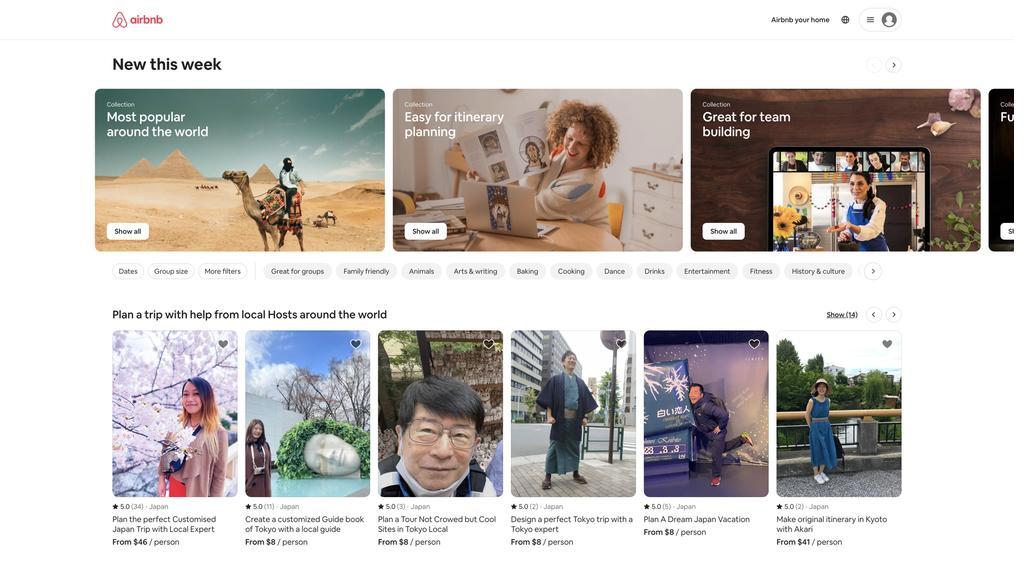 Task type: vqa. For each thing, say whether or not it's contained in the screenshot.
fifth ·
yes



Task type: describe. For each thing, give the bounding box(es) containing it.
filters
[[223, 267, 241, 276]]

history & culture
[[792, 267, 845, 276]]

5.0 for create a customized guide book of tokyo with a local guide group at the bottom of page
[[253, 502, 263, 511]]

( for plan a tour not crowed but cool sites in tokyo local group
[[397, 502, 399, 511]]

home
[[811, 15, 830, 24]]

history & culture element
[[792, 267, 845, 276]]

show for easy for itinerary planning
[[413, 227, 430, 236]]

family friendly button
[[336, 263, 397, 280]]

all for building
[[730, 227, 737, 236]]

person for rating 5.0 out of 5; 11 reviews image at the left of page
[[282, 537, 308, 547]]

dates
[[119, 267, 138, 276]]

) for rating 5.0 out of 5; 5 reviews image
[[669, 502, 671, 511]]

this week
[[150, 54, 222, 74]]

· for rating 5.0 out of 5; 34 reviews image
[[146, 502, 147, 511]]

5.0 for plan a dream japan vacation 'group'
[[652, 502, 661, 511]]

airbnb your home
[[771, 15, 830, 24]]

entertainment element
[[684, 267, 730, 276]]

animals
[[409, 267, 434, 276]]

· japan inside make original itinerary in kyoto with akari group
[[806, 502, 829, 511]]

1 vertical spatial world
[[358, 308, 387, 322]]

/ for rating 5.0 out of 5; 5 reviews image
[[676, 527, 679, 537]]

plan a trip with help from local hosts around the world
[[112, 308, 387, 322]]

collection great for team building
[[703, 101, 791, 140]]

group size
[[154, 267, 188, 276]]

rating 5.0 out of 5; 2 reviews image for $8
[[511, 502, 538, 511]]

all for planning
[[432, 227, 439, 236]]

drinks
[[645, 267, 665, 276]]

japan for rating 5.0 out of 5; 5 reviews image
[[676, 502, 696, 511]]

animals button
[[401, 263, 442, 280]]

fitness
[[750, 267, 772, 276]]

baking element
[[517, 267, 538, 276]]

drinks button
[[637, 263, 673, 280]]

a
[[136, 308, 142, 322]]

$41
[[797, 537, 810, 547]]

popular
[[139, 109, 185, 125]]

hosts
[[268, 308, 297, 322]]

save this experience image for plan a tour not crowed but cool sites in tokyo local group
[[483, 338, 495, 350]]

5.0 ( 2 ) for $8
[[519, 502, 538, 511]]

history & culture button
[[784, 263, 853, 280]]

$46
[[133, 537, 147, 547]]

colle fu
[[1001, 101, 1014, 125]]

japan for rating 5.0 out of 5; 2 reviews image in design a perfect tokyo trip with a tokyo expert group
[[544, 502, 563, 511]]

plan
[[112, 308, 134, 322]]

/ for rating 5.0 out of 5; 11 reviews image at the left of page
[[277, 537, 281, 547]]

$8 for 3
[[399, 537, 408, 547]]

great inside collection great for team building
[[703, 109, 737, 125]]

collection for easy
[[405, 101, 432, 108]]

11
[[266, 502, 272, 511]]

for for planning
[[434, 109, 452, 125]]

person for rating 5.0 out of 5; 34 reviews image
[[154, 537, 179, 547]]

show all link for great for team building
[[703, 223, 745, 240]]

itinerary
[[454, 109, 504, 125]]

all for the
[[134, 227, 141, 236]]

plan a dream japan vacation group
[[644, 330, 769, 537]]

collection for most
[[107, 101, 135, 108]]

your
[[795, 15, 810, 24]]

dates button
[[112, 263, 144, 279]]

culture
[[823, 267, 845, 276]]

for inside button
[[291, 267, 300, 276]]

cooking button
[[550, 263, 593, 280]]

save this experience image for 5.0 ( 5 )
[[749, 338, 760, 350]]

from for create a customized guide book of tokyo with a local guide group at the bottom of page
[[245, 537, 264, 547]]

5.0 for make original itinerary in kyoto with akari group
[[785, 502, 794, 511]]

from for plan a dream japan vacation 'group'
[[644, 527, 663, 537]]

from for plan the perfect customised japan trip with local expert group at the left of the page
[[112, 537, 132, 547]]

rating 5.0 out of 5; 3 reviews image
[[378, 502, 405, 511]]

great for groups
[[271, 267, 324, 276]]

1 vertical spatial around
[[300, 308, 336, 322]]

person for rating 5.0 out of 5; 3 reviews image
[[415, 537, 441, 547]]

person for rating 5.0 out of 5; 5 reviews image
[[681, 527, 706, 537]]

collection most popular around the world
[[107, 101, 208, 140]]

new this week group
[[0, 88, 1014, 252]]

$8 for 11
[[266, 537, 276, 547]]

dance button
[[597, 263, 633, 280]]

save this experience image for 5.0 ( 11 )
[[350, 338, 362, 350]]

from $8 / person for 5.0 ( 3 )
[[378, 537, 441, 547]]

) for rating 5.0 out of 5; 34 reviews image
[[141, 502, 144, 511]]

more filters button
[[198, 263, 247, 279]]

cooking
[[558, 267, 585, 276]]

) for rating 5.0 out of 5; 11 reviews image at the left of page
[[272, 502, 274, 511]]

from $8 / person for 5.0 ( 2 )
[[511, 537, 573, 547]]

baking
[[517, 267, 538, 276]]

colle
[[1001, 101, 1014, 108]]

rating 5.0 out of 5; 34 reviews image
[[112, 502, 144, 511]]

/ for rating 5.0 out of 5; 34 reviews image
[[149, 537, 152, 547]]

3
[[399, 502, 403, 511]]

design a perfect tokyo trip with a tokyo expert group
[[511, 330, 636, 547]]

easy
[[405, 109, 432, 125]]

show left (14)
[[827, 310, 845, 319]]

34
[[133, 502, 141, 511]]

from for make original itinerary in kyoto with akari group
[[777, 537, 796, 547]]

from $41 / person
[[777, 537, 842, 547]]

japan for rating 5.0 out of 5; 34 reviews image
[[149, 502, 168, 511]]

( for make original itinerary in kyoto with akari group
[[796, 502, 798, 511]]

new
[[112, 54, 146, 74]]

1 horizontal spatial the
[[338, 308, 356, 322]]

5.0 for plan the perfect customised japan trip with local expert group at the left of the page
[[120, 502, 130, 511]]

) for rating 5.0 out of 5; 2 reviews image inside make original itinerary in kyoto with akari group
[[802, 502, 804, 511]]

5.0 for design a perfect tokyo trip with a tokyo expert group
[[519, 502, 528, 511]]

arts & writing element
[[454, 267, 497, 276]]

from
[[214, 308, 239, 322]]

entertainment button
[[677, 263, 738, 280]]

(14)
[[846, 310, 858, 319]]

/ for rating 5.0 out of 5; 3 reviews image
[[410, 537, 413, 547]]

rating 5.0 out of 5; 2 reviews image for $41
[[777, 502, 804, 511]]



Task type: locate. For each thing, give the bounding box(es) containing it.
1 horizontal spatial great
[[703, 109, 737, 125]]

make original itinerary in kyoto with akari group
[[777, 330, 902, 547]]

) inside plan a dream japan vacation 'group'
[[669, 502, 671, 511]]

2 horizontal spatial show all
[[711, 227, 737, 236]]

for inside collection easy for itinerary planning
[[434, 109, 452, 125]]

·
[[146, 502, 147, 511], [276, 502, 278, 511], [407, 502, 409, 511], [540, 502, 542, 511], [673, 502, 675, 511], [806, 502, 807, 511]]

) for rating 5.0 out of 5; 2 reviews image in design a perfect tokyo trip with a tokyo expert group
[[536, 502, 538, 511]]

)
[[141, 502, 144, 511], [272, 502, 274, 511], [403, 502, 405, 511], [536, 502, 538, 511], [669, 502, 671, 511], [802, 502, 804, 511]]

2
[[532, 502, 536, 511], [798, 502, 802, 511]]

dance
[[604, 267, 625, 276]]

2 horizontal spatial all
[[730, 227, 737, 236]]

from inside plan a dream japan vacation 'group'
[[644, 527, 663, 537]]

2 save this experience image from the left
[[616, 338, 628, 350]]

6 5.0 from the left
[[785, 502, 794, 511]]

0 horizontal spatial show all
[[115, 227, 141, 236]]

· inside create a customized guide book of tokyo with a local guide group
[[276, 502, 278, 511]]

5 ( from the left
[[663, 502, 665, 511]]

save this experience image inside create a customized guide book of tokyo with a local guide group
[[350, 338, 362, 350]]

3 ) from the left
[[403, 502, 405, 511]]

( inside design a perfect tokyo trip with a tokyo expert group
[[530, 502, 532, 511]]

airbnb
[[771, 15, 793, 24]]

1 horizontal spatial world
[[358, 308, 387, 322]]

1 ( from the left
[[131, 502, 133, 511]]

most
[[107, 109, 137, 125]]

from inside design a perfect tokyo trip with a tokyo expert group
[[511, 537, 530, 547]]

japan inside design a perfect tokyo trip with a tokyo expert group
[[544, 502, 563, 511]]

world inside "collection most popular around the world"
[[175, 123, 208, 140]]

4 ( from the left
[[530, 502, 532, 511]]

from $46 / person
[[112, 537, 179, 547]]

family friendly
[[344, 267, 389, 276]]

show all for most popular around the world
[[115, 227, 141, 236]]

japan inside make original itinerary in kyoto with akari group
[[809, 502, 829, 511]]

( for design a perfect tokyo trip with a tokyo expert group
[[530, 502, 532, 511]]

5.0 ( 11 )
[[253, 502, 274, 511]]

0 vertical spatial world
[[175, 123, 208, 140]]

· japan for rating 5.0 out of 5; 34 reviews image
[[146, 502, 168, 511]]

groups
[[302, 267, 324, 276]]

for inside collection great for team building
[[739, 109, 757, 125]]

show all link for most popular around the world
[[107, 223, 149, 240]]

5 ) from the left
[[669, 502, 671, 511]]

1 horizontal spatial all
[[432, 227, 439, 236]]

japan inside create a customized guide book of tokyo with a local guide group
[[280, 502, 299, 511]]

profile element
[[593, 0, 902, 39]]

around
[[107, 123, 149, 140], [300, 308, 336, 322]]

save this experience image for 5.0 ( 34 )
[[217, 338, 229, 350]]

show all
[[115, 227, 141, 236], [413, 227, 439, 236], [711, 227, 737, 236]]

0 horizontal spatial &
[[469, 267, 474, 276]]

0 horizontal spatial all
[[134, 227, 141, 236]]

( for plan a dream japan vacation 'group'
[[663, 502, 665, 511]]

· inside plan a tour not crowed but cool sites in tokyo local group
[[407, 502, 409, 511]]

1 vertical spatial great
[[271, 267, 289, 276]]

from $8 / person inside design a perfect tokyo trip with a tokyo expert group
[[511, 537, 573, 547]]

4 japan from the left
[[544, 502, 563, 511]]

1 horizontal spatial show all link
[[405, 223, 447, 240]]

3 japan from the left
[[411, 502, 430, 511]]

more filters
[[205, 267, 241, 276]]

5.0 inside plan a tour not crowed but cool sites in tokyo local group
[[386, 502, 395, 511]]

· japan inside plan the perfect customised japan trip with local expert group
[[146, 502, 168, 511]]

1 · japan from the left
[[146, 502, 168, 511]]

3 all from the left
[[730, 227, 737, 236]]

6 ) from the left
[[802, 502, 804, 511]]

great inside great for groups button
[[271, 267, 289, 276]]

1 horizontal spatial 2
[[798, 502, 802, 511]]

fu
[[1001, 109, 1014, 125]]

5.0 ( 2 ) inside make original itinerary in kyoto with akari group
[[785, 502, 804, 511]]

) inside plan the perfect customised japan trip with local expert group
[[141, 502, 144, 511]]

/ inside plan the perfect customised japan trip with local expert group
[[149, 537, 152, 547]]

arts & writing
[[454, 267, 497, 276]]

the down family
[[338, 308, 356, 322]]

magic
[[865, 267, 884, 276]]

3 · from the left
[[407, 502, 409, 511]]

for right easy at top left
[[434, 109, 452, 125]]

5.0 for plan a tour not crowed but cool sites in tokyo local group
[[386, 502, 395, 511]]

family friendly element
[[344, 267, 389, 276]]

· inside design a perfect tokyo trip with a tokyo expert group
[[540, 502, 542, 511]]

5 · from the left
[[673, 502, 675, 511]]

show all link up dates
[[107, 223, 149, 240]]

3 save this experience image from the left
[[881, 338, 893, 350]]

show up animals element at the left top of the page
[[413, 227, 430, 236]]

plan the perfect customised japan trip with local expert group
[[112, 330, 237, 547]]

show (14)
[[827, 310, 858, 319]]

from for design a perfect tokyo trip with a tokyo expert group
[[511, 537, 530, 547]]

2 inside design a perfect tokyo trip with a tokyo expert group
[[532, 502, 536, 511]]

( inside plan a dream japan vacation 'group'
[[663, 502, 665, 511]]

1 vertical spatial the
[[338, 308, 356, 322]]

5 5.0 from the left
[[652, 502, 661, 511]]

1 5.0 ( 2 ) from the left
[[519, 502, 538, 511]]

) inside plan a tour not crowed but cool sites in tokyo local group
[[403, 502, 405, 511]]

show all for easy for itinerary planning
[[413, 227, 439, 236]]

japan inside group
[[149, 502, 168, 511]]

5.0 ( 2 )
[[519, 502, 538, 511], [785, 502, 804, 511]]

japan inside plan a tour not crowed but cool sites in tokyo local group
[[411, 502, 430, 511]]

/ inside plan a dream japan vacation 'group'
[[676, 527, 679, 537]]

2 horizontal spatial show all link
[[703, 223, 745, 240]]

entertainment
[[684, 267, 730, 276]]

japan for rating 5.0 out of 5; 2 reviews image inside make original itinerary in kyoto with akari group
[[809, 502, 829, 511]]

6 japan from the left
[[809, 502, 829, 511]]

0 vertical spatial great
[[703, 109, 737, 125]]

show all link up animals element at the left top of the page
[[405, 223, 447, 240]]

/ inside make original itinerary in kyoto with akari group
[[812, 537, 815, 547]]

0 horizontal spatial great
[[271, 267, 289, 276]]

from inside create a customized guide book of tokyo with a local guide group
[[245, 537, 264, 547]]

group size button
[[148, 263, 194, 279]]

from $8 / person inside plan a dream japan vacation 'group'
[[644, 527, 706, 537]]

· japan inside plan a tour not crowed but cool sites in tokyo local group
[[407, 502, 430, 511]]

great for groups element
[[271, 267, 324, 276]]

rating 5.0 out of 5; 5 reviews image
[[644, 502, 671, 511]]

$8 inside plan a dream japan vacation 'group'
[[665, 527, 674, 537]]

writing
[[475, 267, 497, 276]]

rating 5.0 out of 5; 2 reviews image
[[511, 502, 538, 511], [777, 502, 804, 511]]

( inside create a customized guide book of tokyo with a local guide group
[[264, 502, 266, 511]]

new this week
[[112, 54, 222, 74]]

baking button
[[509, 263, 546, 280]]

1 horizontal spatial &
[[817, 267, 821, 276]]

2 ) from the left
[[272, 502, 274, 511]]

history
[[792, 267, 815, 276]]

save this experience image for design a perfect tokyo trip with a tokyo expert group
[[616, 338, 628, 350]]

· for rating 5.0 out of 5; 3 reviews image
[[407, 502, 409, 511]]

0 vertical spatial around
[[107, 123, 149, 140]]

1 horizontal spatial for
[[434, 109, 452, 125]]

2 japan from the left
[[280, 502, 299, 511]]

& inside arts & writing button
[[469, 267, 474, 276]]

2 show all link from the left
[[405, 223, 447, 240]]

planning
[[405, 123, 456, 140]]

person
[[681, 527, 706, 537], [154, 537, 179, 547], [282, 537, 308, 547], [415, 537, 441, 547], [548, 537, 573, 547], [817, 537, 842, 547]]

team
[[759, 109, 791, 125]]

airbnb your home link
[[765, 9, 836, 30]]

3 collection from the left
[[703, 101, 730, 108]]

0 horizontal spatial rating 5.0 out of 5; 2 reviews image
[[511, 502, 538, 511]]

show all for great for team building
[[711, 227, 737, 236]]

drinks element
[[645, 267, 665, 276]]

/ inside create a customized guide book of tokyo with a local guide group
[[277, 537, 281, 547]]

save this experience image inside plan a tour not crowed but cool sites in tokyo local group
[[483, 338, 495, 350]]

1 horizontal spatial show all
[[413, 227, 439, 236]]

family
[[344, 267, 364, 276]]

collection inside "collection most popular around the world"
[[107, 101, 135, 108]]

5.0 inside create a customized guide book of tokyo with a local guide group
[[253, 502, 263, 511]]

1 show all link from the left
[[107, 223, 149, 240]]

magic element
[[865, 267, 884, 276]]

5.0
[[120, 502, 130, 511], [253, 502, 263, 511], [386, 502, 395, 511], [519, 502, 528, 511], [652, 502, 661, 511], [785, 502, 794, 511]]

/ inside plan a tour not crowed but cool sites in tokyo local group
[[410, 537, 413, 547]]

the
[[152, 123, 172, 140], [338, 308, 356, 322]]

& inside history & culture button
[[817, 267, 821, 276]]

person inside plan a tour not crowed but cool sites in tokyo local group
[[415, 537, 441, 547]]

from for plan a tour not crowed but cool sites in tokyo local group
[[378, 537, 397, 547]]

for left groups
[[291, 267, 300, 276]]

rating 5.0 out of 5; 2 reviews image inside design a perfect tokyo trip with a tokyo expert group
[[511, 502, 538, 511]]

1 save this experience image from the left
[[217, 338, 229, 350]]

for left team
[[739, 109, 757, 125]]

person inside design a perfect tokyo trip with a tokyo expert group
[[548, 537, 573, 547]]

magic button
[[857, 263, 892, 280]]

2 show all from the left
[[413, 227, 439, 236]]

show (14) link
[[827, 310, 858, 320]]

trip
[[144, 308, 163, 322]]

1 horizontal spatial around
[[300, 308, 336, 322]]

2 for $41
[[798, 502, 802, 511]]

& for history
[[817, 267, 821, 276]]

all
[[134, 227, 141, 236], [432, 227, 439, 236], [730, 227, 737, 236]]

fitness button
[[742, 263, 780, 280]]

japan for rating 5.0 out of 5; 11 reviews image at the left of page
[[280, 502, 299, 511]]

2 5.0 ( 2 ) from the left
[[785, 502, 804, 511]]

1 show all from the left
[[115, 227, 141, 236]]

1 2 from the left
[[532, 502, 536, 511]]

from inside plan a tour not crowed but cool sites in tokyo local group
[[378, 537, 397, 547]]

· inside make original itinerary in kyoto with akari group
[[806, 502, 807, 511]]

3 show all link from the left
[[703, 223, 745, 240]]

$8
[[665, 527, 674, 537], [266, 537, 276, 547], [399, 537, 408, 547], [532, 537, 541, 547]]

5.0 inside make original itinerary in kyoto with akari group
[[785, 502, 794, 511]]

save this experience image
[[483, 338, 495, 350], [616, 338, 628, 350], [881, 338, 893, 350]]

1 horizontal spatial rating 5.0 out of 5; 2 reviews image
[[777, 502, 804, 511]]

show
[[115, 227, 132, 236], [413, 227, 430, 236], [711, 227, 728, 236], [827, 310, 845, 319]]

from $8 / person for 5.0 ( 5 )
[[644, 527, 706, 537]]

person inside plan the perfect customised japan trip with local expert group
[[154, 537, 179, 547]]

2 & from the left
[[817, 267, 821, 276]]

1 horizontal spatial save this experience image
[[350, 338, 362, 350]]

arts & writing button
[[446, 263, 505, 280]]

2 horizontal spatial collection
[[703, 101, 730, 108]]

) inside create a customized guide book of tokyo with a local guide group
[[272, 502, 274, 511]]

2 5.0 from the left
[[253, 502, 263, 511]]

$8 for 2
[[532, 537, 541, 547]]

· inside plan the perfect customised japan trip with local expert group
[[146, 502, 147, 511]]

1 5.0 from the left
[[120, 502, 130, 511]]

· japan for rating 5.0 out of 5; 11 reviews image at the left of page
[[276, 502, 299, 511]]

save this experience image inside make original itinerary in kyoto with akari group
[[881, 338, 893, 350]]

6 · japan from the left
[[806, 502, 829, 511]]

/ inside design a perfect tokyo trip with a tokyo expert group
[[543, 537, 546, 547]]

· for rating 5.0 out of 5; 11 reviews image at the left of page
[[276, 502, 278, 511]]

· japan inside design a perfect tokyo trip with a tokyo expert group
[[540, 502, 563, 511]]

( for plan the perfect customised japan trip with local expert group at the left of the page
[[131, 502, 133, 511]]

3 5.0 from the left
[[386, 502, 395, 511]]

save this experience image inside design a perfect tokyo trip with a tokyo expert group
[[616, 338, 628, 350]]

$8 inside create a customized guide book of tokyo with a local guide group
[[266, 537, 276, 547]]

0 horizontal spatial show all link
[[107, 223, 149, 240]]

1 all from the left
[[134, 227, 141, 236]]

for for building
[[739, 109, 757, 125]]

· japan for rating 5.0 out of 5; 3 reviews image
[[407, 502, 430, 511]]

1 save this experience image from the left
[[483, 338, 495, 350]]

4 · from the left
[[540, 502, 542, 511]]

2 rating 5.0 out of 5; 2 reviews image from the left
[[777, 502, 804, 511]]

create a customized guide book of tokyo with a local guide group
[[245, 330, 370, 547]]

show for most popular around the world
[[115, 227, 132, 236]]

5.0 inside plan the perfect customised japan trip with local expert group
[[120, 502, 130, 511]]

show up the entertainment element
[[711, 227, 728, 236]]

2 collection from the left
[[405, 101, 432, 108]]

1 · from the left
[[146, 502, 147, 511]]

cooking element
[[558, 267, 585, 276]]

0 horizontal spatial save this experience image
[[217, 338, 229, 350]]

) for rating 5.0 out of 5; 3 reviews image
[[403, 502, 405, 511]]

1 ) from the left
[[141, 502, 144, 511]]

· japan inside create a customized guide book of tokyo with a local guide group
[[276, 502, 299, 511]]

person inside plan a dream japan vacation 'group'
[[681, 527, 706, 537]]

1 horizontal spatial collection
[[405, 101, 432, 108]]

2 for $8
[[532, 502, 536, 511]]

2 horizontal spatial save this experience image
[[749, 338, 760, 350]]

plan a tour not crowed but cool sites in tokyo local group
[[378, 330, 503, 547]]

animals element
[[409, 267, 434, 276]]

from inside make original itinerary in kyoto with akari group
[[777, 537, 796, 547]]

1 rating 5.0 out of 5; 2 reviews image from the left
[[511, 502, 538, 511]]

1 horizontal spatial 5.0 ( 2 )
[[785, 502, 804, 511]]

person inside create a customized guide book of tokyo with a local guide group
[[282, 537, 308, 547]]

2 horizontal spatial save this experience image
[[881, 338, 893, 350]]

1 & from the left
[[469, 267, 474, 276]]

0 horizontal spatial the
[[152, 123, 172, 140]]

person inside make original itinerary in kyoto with akari group
[[817, 537, 842, 547]]

0 horizontal spatial collection
[[107, 101, 135, 108]]

5.0 ( 5 )
[[652, 502, 671, 511]]

collection easy for itinerary planning
[[405, 101, 504, 140]]

5 · japan from the left
[[673, 502, 696, 511]]

4 ) from the left
[[536, 502, 538, 511]]

3 save this experience image from the left
[[749, 338, 760, 350]]

collection inside collection great for team building
[[703, 101, 730, 108]]

fitness element
[[750, 267, 772, 276]]

4 · japan from the left
[[540, 502, 563, 511]]

great for groups button
[[263, 263, 332, 280]]

5.0 ( 2 ) for $41
[[785, 502, 804, 511]]

& left culture
[[817, 267, 821, 276]]

world
[[175, 123, 208, 140], [358, 308, 387, 322]]

collection for great
[[703, 101, 730, 108]]

collection up easy at top left
[[405, 101, 432, 108]]

japan inside 'group'
[[676, 502, 696, 511]]

3 · japan from the left
[[407, 502, 430, 511]]

0 horizontal spatial 5.0 ( 2 )
[[519, 502, 538, 511]]

4 5.0 from the left
[[519, 502, 528, 511]]

group
[[154, 267, 174, 276]]

$8 for 5
[[665, 527, 674, 537]]

all up dates
[[134, 227, 141, 236]]

collection
[[107, 101, 135, 108], [405, 101, 432, 108], [703, 101, 730, 108]]

( inside plan the perfect customised japan trip with local expert group
[[131, 502, 133, 511]]

collection up building
[[703, 101, 730, 108]]

with
[[165, 308, 188, 322]]

5
[[665, 502, 669, 511]]

) inside design a perfect tokyo trip with a tokyo expert group
[[536, 502, 538, 511]]

1 horizontal spatial save this experience image
[[616, 338, 628, 350]]

6 · from the left
[[806, 502, 807, 511]]

rating 5.0 out of 5; 11 reviews image
[[245, 502, 274, 511]]

the inside "collection most popular around the world"
[[152, 123, 172, 140]]

size
[[176, 267, 188, 276]]

5.0 inside design a perfect tokyo trip with a tokyo expert group
[[519, 502, 528, 511]]

from $8 / person inside create a customized guide book of tokyo with a local guide group
[[245, 537, 308, 547]]

from inside plan the perfect customised japan trip with local expert group
[[112, 537, 132, 547]]

from
[[644, 527, 663, 537], [112, 537, 132, 547], [245, 537, 264, 547], [378, 537, 397, 547], [511, 537, 530, 547], [777, 537, 796, 547]]

6 ( from the left
[[796, 502, 798, 511]]

all up entertainment button
[[730, 227, 737, 236]]

(
[[131, 502, 133, 511], [264, 502, 266, 511], [397, 502, 399, 511], [530, 502, 532, 511], [663, 502, 665, 511], [796, 502, 798, 511]]

show for great for team building
[[711, 227, 728, 236]]

dance element
[[604, 267, 625, 276]]

$8 inside design a perfect tokyo trip with a tokyo expert group
[[532, 537, 541, 547]]

· japan inside plan a dream japan vacation 'group'
[[673, 502, 696, 511]]

show all up animals element at the left top of the page
[[413, 227, 439, 236]]

2 inside make original itinerary in kyoto with akari group
[[798, 502, 802, 511]]

save this experience image
[[217, 338, 229, 350], [350, 338, 362, 350], [749, 338, 760, 350]]

2 · from the left
[[276, 502, 278, 511]]

& for arts
[[469, 267, 474, 276]]

arts
[[454, 267, 467, 276]]

show all link
[[107, 223, 149, 240], [405, 223, 447, 240], [703, 223, 745, 240]]

from $8 / person for 5.0 ( 11 )
[[245, 537, 308, 547]]

all up animals
[[432, 227, 439, 236]]

for
[[434, 109, 452, 125], [739, 109, 757, 125], [291, 267, 300, 276]]

0 horizontal spatial for
[[291, 267, 300, 276]]

building
[[703, 123, 750, 140]]

from $8 / person inside plan a tour not crowed but cool sites in tokyo local group
[[378, 537, 441, 547]]

the right most
[[152, 123, 172, 140]]

great
[[703, 109, 737, 125], [271, 267, 289, 276]]

5.0 inside plan a dream japan vacation 'group'
[[652, 502, 661, 511]]

2 · japan from the left
[[276, 502, 299, 511]]

2 save this experience image from the left
[[350, 338, 362, 350]]

japan for rating 5.0 out of 5; 3 reviews image
[[411, 502, 430, 511]]

from $8 / person
[[644, 527, 706, 537], [245, 537, 308, 547], [378, 537, 441, 547], [511, 537, 573, 547]]

0 horizontal spatial save this experience image
[[483, 338, 495, 350]]

0 horizontal spatial 2
[[532, 502, 536, 511]]

japan
[[149, 502, 168, 511], [280, 502, 299, 511], [411, 502, 430, 511], [544, 502, 563, 511], [676, 502, 696, 511], [809, 502, 829, 511]]

5.0 ( 3 )
[[386, 502, 405, 511]]

show all link for easy for itinerary planning
[[405, 223, 447, 240]]

( inside make original itinerary in kyoto with akari group
[[796, 502, 798, 511]]

show all up dates
[[115, 227, 141, 236]]

around inside "collection most popular around the world"
[[107, 123, 149, 140]]

3 ( from the left
[[397, 502, 399, 511]]

3 show all from the left
[[711, 227, 737, 236]]

· inside plan a dream japan vacation 'group'
[[673, 502, 675, 511]]

$8 inside plan a tour not crowed but cool sites in tokyo local group
[[399, 537, 408, 547]]

· for rating 5.0 out of 5; 5 reviews image
[[673, 502, 675, 511]]

& right arts
[[469, 267, 474, 276]]

5 japan from the left
[[676, 502, 696, 511]]

collection up most
[[107, 101, 135, 108]]

show all link up the entertainment element
[[703, 223, 745, 240]]

/
[[676, 527, 679, 537], [149, 537, 152, 547], [277, 537, 281, 547], [410, 537, 413, 547], [543, 537, 546, 547], [812, 537, 815, 547]]

save this experience image for make original itinerary in kyoto with akari group
[[881, 338, 893, 350]]

5.0 ( 34 )
[[120, 502, 144, 511]]

collection inside collection easy for itinerary planning
[[405, 101, 432, 108]]

more
[[205, 267, 221, 276]]

· japan for rating 5.0 out of 5; 5 reviews image
[[673, 502, 696, 511]]

5.0 ( 2 ) inside design a perfect tokyo trip with a tokyo expert group
[[519, 502, 538, 511]]

2 horizontal spatial for
[[739, 109, 757, 125]]

show up dates
[[115, 227, 132, 236]]

( for create a customized guide book of tokyo with a local guide group at the bottom of page
[[264, 502, 266, 511]]

local
[[242, 308, 266, 322]]

help
[[190, 308, 212, 322]]

) inside make original itinerary in kyoto with akari group
[[802, 502, 804, 511]]

friendly
[[365, 267, 389, 276]]

rating 5.0 out of 5; 2 reviews image inside make original itinerary in kyoto with akari group
[[777, 502, 804, 511]]

1 japan from the left
[[149, 502, 168, 511]]

show all up the entertainment element
[[711, 227, 737, 236]]

0 vertical spatial the
[[152, 123, 172, 140]]

( inside plan a tour not crowed but cool sites in tokyo local group
[[397, 502, 399, 511]]

0 horizontal spatial around
[[107, 123, 149, 140]]

0 horizontal spatial world
[[175, 123, 208, 140]]

2 2 from the left
[[798, 502, 802, 511]]

1 collection from the left
[[107, 101, 135, 108]]

2 ( from the left
[[264, 502, 266, 511]]

· japan
[[146, 502, 168, 511], [276, 502, 299, 511], [407, 502, 430, 511], [540, 502, 563, 511], [673, 502, 696, 511], [806, 502, 829, 511]]

2 all from the left
[[432, 227, 439, 236]]



